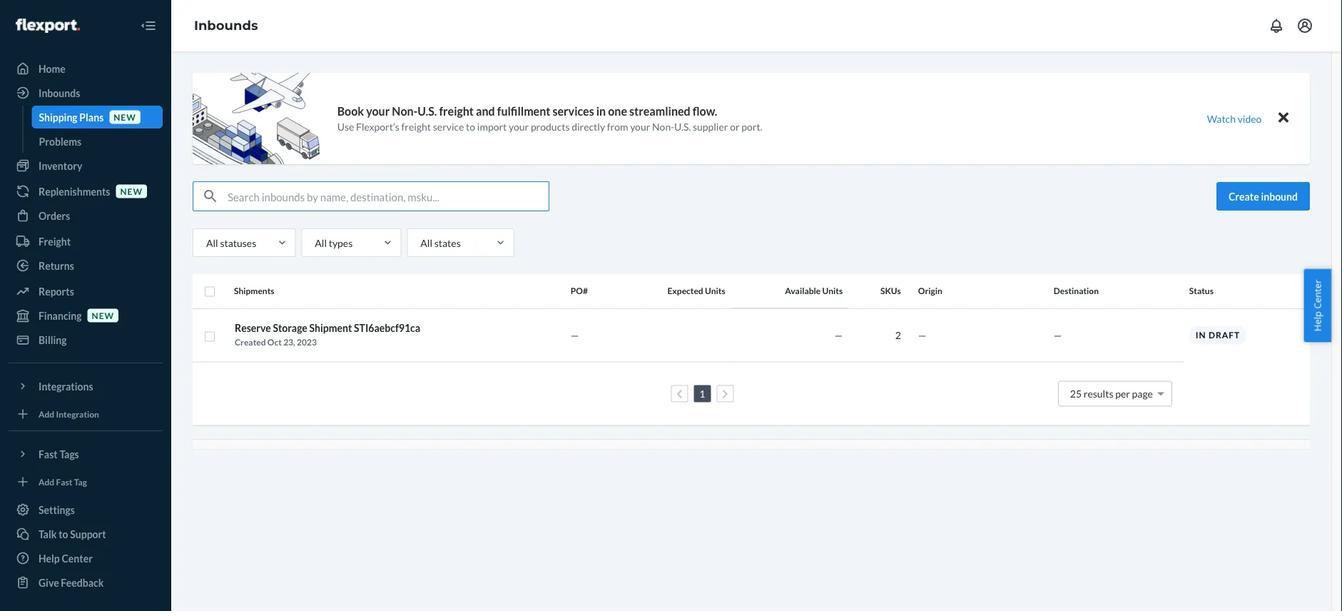 Task type: describe. For each thing, give the bounding box(es) containing it.
talk
[[39, 528, 57, 540]]

watch video
[[1208, 112, 1262, 125]]

reports link
[[9, 280, 163, 303]]

home
[[39, 62, 66, 75]]

flexport logo image
[[16, 19, 80, 33]]

streamlined
[[630, 104, 691, 118]]

2023
[[297, 337, 317, 347]]

new for financing
[[92, 310, 114, 320]]

4 — from the left
[[1054, 329, 1062, 341]]

book your non-u.s. freight and fulfillment services in one streamlined flow. use flexport's freight service to import your products directly from your non-u.s. supplier or port.
[[337, 104, 763, 133]]

service
[[433, 121, 464, 133]]

1 horizontal spatial non-
[[652, 121, 675, 133]]

states
[[434, 237, 461, 249]]

support
[[70, 528, 106, 540]]

1 vertical spatial help
[[39, 552, 60, 564]]

create inbound
[[1229, 190, 1298, 202]]

fast tags button
[[9, 443, 163, 465]]

new for replenishments
[[120, 186, 143, 196]]

watch video button
[[1198, 108, 1272, 129]]

import
[[477, 121, 507, 133]]

inventory link
[[9, 154, 163, 177]]

1
[[700, 388, 706, 400]]

add fast tag
[[39, 476, 87, 487]]

1 horizontal spatial freight
[[439, 104, 474, 118]]

create
[[1229, 190, 1260, 202]]

book
[[337, 104, 364, 118]]

video
[[1238, 112, 1262, 125]]

units for available units
[[823, 286, 843, 296]]

chevron left image
[[677, 389, 683, 399]]

Search inbounds by name, destination, msku... text field
[[228, 182, 549, 211]]

1 — from the left
[[571, 329, 579, 341]]

new for shipping plans
[[114, 112, 136, 122]]

close image
[[1279, 109, 1289, 126]]

or
[[730, 121, 740, 133]]

available units
[[785, 286, 843, 296]]

all for all types
[[315, 237, 327, 249]]

add fast tag link
[[9, 471, 163, 493]]

square image for po#
[[204, 286, 216, 297]]

from
[[607, 121, 628, 133]]

units for expected units
[[705, 286, 726, 296]]

1 link
[[697, 388, 708, 400]]

port.
[[742, 121, 763, 133]]

expected units
[[668, 286, 726, 296]]

center inside button
[[1312, 280, 1324, 309]]

25
[[1071, 388, 1082, 400]]

2 — from the left
[[835, 329, 843, 341]]

in draft
[[1196, 330, 1241, 340]]

in
[[597, 104, 606, 118]]

available
[[785, 286, 821, 296]]

shipping
[[39, 111, 78, 123]]

draft
[[1209, 330, 1241, 340]]

3 — from the left
[[919, 329, 927, 341]]

results
[[1084, 388, 1114, 400]]

flexport's
[[356, 121, 400, 133]]

create inbound button
[[1217, 182, 1311, 211]]

open account menu image
[[1297, 17, 1314, 34]]

returns link
[[9, 254, 163, 277]]

problems
[[39, 135, 81, 147]]

sti6aebcf91ca
[[354, 322, 420, 334]]

per
[[1116, 388, 1131, 400]]

to inside the book your non-u.s. freight and fulfillment services in one streamlined flow. use flexport's freight service to import your products directly from your non-u.s. supplier or port.
[[466, 121, 475, 133]]

freight link
[[9, 230, 163, 253]]

1 horizontal spatial your
[[509, 121, 529, 133]]

help center inside button
[[1312, 280, 1324, 331]]

plans
[[79, 111, 104, 123]]

2 horizontal spatial your
[[630, 121, 651, 133]]

reserve storage shipment sti6aebcf91ca created oct 23, 2023
[[235, 322, 420, 347]]

reserve
[[235, 322, 271, 334]]

integrations button
[[9, 375, 163, 398]]

all for all statuses
[[206, 237, 218, 249]]

to inside button
[[59, 528, 68, 540]]

add integration
[[39, 409, 99, 419]]

watch
[[1208, 112, 1236, 125]]

services
[[553, 104, 594, 118]]

add integration link
[[9, 403, 163, 425]]

types
[[329, 237, 353, 249]]

talk to support
[[39, 528, 106, 540]]

flow.
[[693, 104, 718, 118]]

help center link
[[9, 547, 163, 570]]

settings
[[39, 504, 75, 516]]

settings link
[[9, 498, 163, 521]]

shipping plans
[[39, 111, 104, 123]]

use
[[337, 121, 354, 133]]

0 horizontal spatial help center
[[39, 552, 93, 564]]

created
[[235, 337, 266, 347]]

supplier
[[693, 121, 728, 133]]

talk to support button
[[9, 523, 163, 545]]

page
[[1133, 388, 1153, 400]]

0 vertical spatial non-
[[392, 104, 418, 118]]

expected
[[668, 286, 704, 296]]



Task type: vqa. For each thing, say whether or not it's contained in the screenshot.
to within Book your Non-U.S. freight and fulfillment services in one streamlined flow. Use Flexport's freight service to import your products directly from your Non-U.S. supplier or port.
yes



Task type: locate. For each thing, give the bounding box(es) containing it.
0 vertical spatial help center
[[1312, 280, 1324, 331]]

new right plans
[[114, 112, 136, 122]]

and
[[476, 104, 495, 118]]

1 horizontal spatial inbounds link
[[194, 18, 258, 33]]

1 vertical spatial inbounds
[[39, 87, 80, 99]]

help inside button
[[1312, 311, 1324, 331]]

1 vertical spatial inbounds link
[[9, 81, 163, 104]]

freight
[[39, 235, 71, 247]]

1 vertical spatial help center
[[39, 552, 93, 564]]

new down reports link
[[92, 310, 114, 320]]

0 horizontal spatial all
[[206, 237, 218, 249]]

all left states
[[421, 237, 433, 249]]

destination
[[1054, 286, 1099, 296]]

freight
[[439, 104, 474, 118], [402, 121, 431, 133]]

freight up service
[[439, 104, 474, 118]]

your
[[366, 104, 390, 118], [509, 121, 529, 133], [630, 121, 651, 133]]

add up settings
[[39, 476, 54, 487]]

0 vertical spatial fast
[[39, 448, 58, 460]]

u.s.
[[418, 104, 437, 118], [675, 121, 691, 133]]

0 horizontal spatial u.s.
[[418, 104, 437, 118]]

1 all from the left
[[206, 237, 218, 249]]

all left statuses at the left top of the page
[[206, 237, 218, 249]]

tag
[[74, 476, 87, 487]]

status
[[1190, 286, 1214, 296]]

shipment
[[309, 322, 352, 334]]

1 vertical spatial square image
[[204, 331, 216, 342]]

1 vertical spatial new
[[120, 186, 143, 196]]

— down destination
[[1054, 329, 1062, 341]]

add
[[39, 409, 54, 419], [39, 476, 54, 487]]

units right available
[[823, 286, 843, 296]]

inventory
[[39, 160, 82, 172]]

—
[[571, 329, 579, 341], [835, 329, 843, 341], [919, 329, 927, 341], [1054, 329, 1062, 341]]

add inside "link"
[[39, 409, 54, 419]]

billing
[[39, 334, 67, 346]]

2 vertical spatial new
[[92, 310, 114, 320]]

fast left tags
[[39, 448, 58, 460]]

all statuses
[[206, 237, 256, 249]]

1 horizontal spatial help
[[1312, 311, 1324, 331]]

add for add integration
[[39, 409, 54, 419]]

fulfillment
[[497, 104, 551, 118]]

0 vertical spatial inbounds
[[194, 18, 258, 33]]

square image
[[204, 286, 216, 297], [204, 331, 216, 342]]

orders
[[39, 210, 70, 222]]

to right talk
[[59, 528, 68, 540]]

storage
[[273, 322, 308, 334]]

one
[[608, 104, 627, 118]]

0 horizontal spatial help
[[39, 552, 60, 564]]

billing link
[[9, 328, 163, 351]]

inbounds
[[194, 18, 258, 33], [39, 87, 80, 99]]

add left integration
[[39, 409, 54, 419]]

0 horizontal spatial units
[[705, 286, 726, 296]]

0 horizontal spatial non-
[[392, 104, 418, 118]]

your right from
[[630, 121, 651, 133]]

— right 2
[[919, 329, 927, 341]]

all for all states
[[421, 237, 433, 249]]

1 horizontal spatial center
[[1312, 280, 1324, 309]]

all states
[[421, 237, 461, 249]]

0 vertical spatial add
[[39, 409, 54, 419]]

2 square image from the top
[[204, 331, 216, 342]]

0 vertical spatial center
[[1312, 280, 1324, 309]]

inbound
[[1262, 190, 1298, 202]]

0 horizontal spatial center
[[62, 552, 93, 564]]

3 all from the left
[[421, 237, 433, 249]]

integrations
[[39, 380, 93, 392]]

feedback
[[61, 576, 104, 589]]

u.s. down streamlined
[[675, 121, 691, 133]]

skus
[[881, 286, 901, 296]]

1 horizontal spatial u.s.
[[675, 121, 691, 133]]

1 horizontal spatial units
[[823, 286, 843, 296]]

2 horizontal spatial all
[[421, 237, 433, 249]]

problems link
[[32, 130, 163, 153]]

reports
[[39, 285, 74, 297]]

u.s. up service
[[418, 104, 437, 118]]

your up flexport's
[[366, 104, 390, 118]]

units right expected
[[705, 286, 726, 296]]

integration
[[56, 409, 99, 419]]

returns
[[39, 259, 74, 272]]

0 horizontal spatial inbounds
[[39, 87, 80, 99]]

1 vertical spatial non-
[[652, 121, 675, 133]]

0 vertical spatial freight
[[439, 104, 474, 118]]

inbounds link
[[194, 18, 258, 33], [9, 81, 163, 104]]

0 horizontal spatial to
[[59, 528, 68, 540]]

non-
[[392, 104, 418, 118], [652, 121, 675, 133]]

0 vertical spatial inbounds link
[[194, 18, 258, 33]]

all
[[206, 237, 218, 249], [315, 237, 327, 249], [421, 237, 433, 249]]

0 vertical spatial to
[[466, 121, 475, 133]]

0 vertical spatial square image
[[204, 286, 216, 297]]

shipments
[[234, 286, 274, 296]]

freight left service
[[402, 121, 431, 133]]

oct
[[268, 337, 282, 347]]

0 horizontal spatial freight
[[402, 121, 431, 133]]

— down available units in the top right of the page
[[835, 329, 843, 341]]

1 horizontal spatial help center
[[1312, 280, 1324, 331]]

new up orders "link"
[[120, 186, 143, 196]]

1 vertical spatial freight
[[402, 121, 431, 133]]

1 vertical spatial u.s.
[[675, 121, 691, 133]]

po#
[[571, 286, 588, 296]]

chevron right image
[[722, 389, 729, 399]]

fast inside fast tags dropdown button
[[39, 448, 58, 460]]

25 results per page
[[1071, 388, 1153, 400]]

close navigation image
[[140, 17, 157, 34]]

all left types
[[315, 237, 327, 249]]

non- up flexport's
[[392, 104, 418, 118]]

23,
[[283, 337, 295, 347]]

help
[[1312, 311, 1324, 331], [39, 552, 60, 564]]

center
[[1312, 280, 1324, 309], [62, 552, 93, 564]]

replenishments
[[39, 185, 110, 197]]

0 horizontal spatial your
[[366, 104, 390, 118]]

origin
[[919, 286, 943, 296]]

1 horizontal spatial inbounds
[[194, 18, 258, 33]]

fast inside add fast tag link
[[56, 476, 72, 487]]

1 square image from the top
[[204, 286, 216, 297]]

2 units from the left
[[823, 286, 843, 296]]

1 add from the top
[[39, 409, 54, 419]]

1 vertical spatial fast
[[56, 476, 72, 487]]

2
[[896, 329, 901, 341]]

home link
[[9, 57, 163, 80]]

new
[[114, 112, 136, 122], [120, 186, 143, 196], [92, 310, 114, 320]]

square image left shipments
[[204, 286, 216, 297]]

1 vertical spatial center
[[62, 552, 93, 564]]

all types
[[315, 237, 353, 249]]

open notifications image
[[1268, 17, 1286, 34]]

1 horizontal spatial to
[[466, 121, 475, 133]]

0 horizontal spatial inbounds link
[[9, 81, 163, 104]]

— down po#
[[571, 329, 579, 341]]

give feedback button
[[9, 571, 163, 594]]

0 vertical spatial help
[[1312, 311, 1324, 331]]

1 units from the left
[[705, 286, 726, 296]]

0 vertical spatial new
[[114, 112, 136, 122]]

tags
[[60, 448, 79, 460]]

1 vertical spatial add
[[39, 476, 54, 487]]

2 add from the top
[[39, 476, 54, 487]]

fast left tag
[[56, 476, 72, 487]]

units
[[705, 286, 726, 296], [823, 286, 843, 296]]

help center button
[[1304, 269, 1332, 342]]

fast tags
[[39, 448, 79, 460]]

directly
[[572, 121, 605, 133]]

financing
[[39, 309, 82, 322]]

1 horizontal spatial all
[[315, 237, 327, 249]]

add for add fast tag
[[39, 476, 54, 487]]

2 all from the left
[[315, 237, 327, 249]]

square image for —
[[204, 331, 216, 342]]

give feedback
[[39, 576, 104, 589]]

non- down streamlined
[[652, 121, 675, 133]]

25 results per page option
[[1071, 388, 1153, 400]]

0 vertical spatial u.s.
[[418, 104, 437, 118]]

give
[[39, 576, 59, 589]]

square image left created
[[204, 331, 216, 342]]

products
[[531, 121, 570, 133]]

1 vertical spatial to
[[59, 528, 68, 540]]

your down fulfillment at the top
[[509, 121, 529, 133]]

orders link
[[9, 204, 163, 227]]

to left the import
[[466, 121, 475, 133]]



